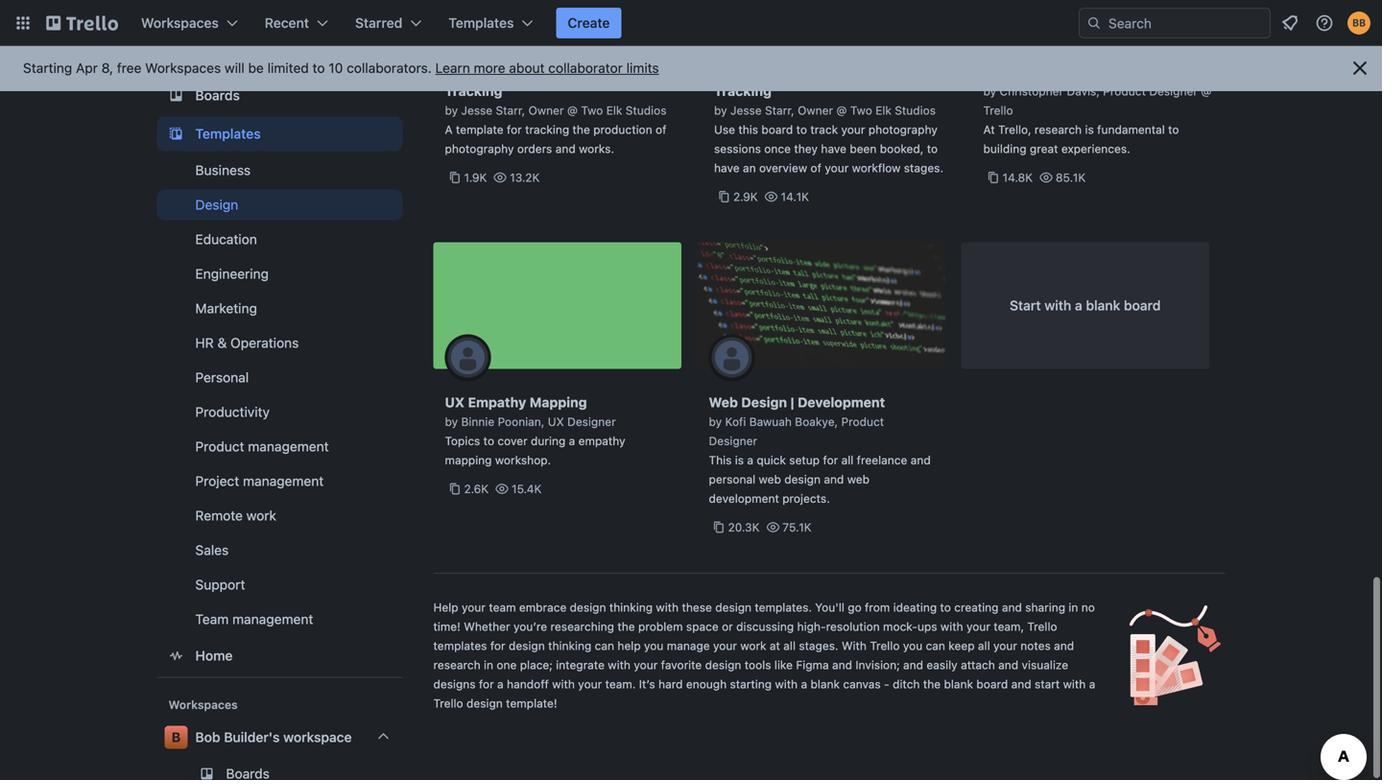 Task type: describe. For each thing, give the bounding box(es) containing it.
photography order production tracking by jesse starr, owner @ two elk studios a template for tracking the production of photography orders and works.
[[445, 64, 667, 156]]

great
[[1030, 142, 1059, 156]]

a inside web design | development by kofi bawuah boakye, product designer this is a quick setup for all freelance and personal web design and web development projects.
[[747, 454, 754, 467]]

empathy
[[468, 395, 527, 410]]

team management link
[[157, 604, 403, 635]]

0 vertical spatial ux
[[445, 395, 465, 410]]

work inside 'link'
[[247, 508, 276, 524]]

to inside help your team embrace design thinking with these design templates. you'll go from ideating to creating and sharing in no time! whether you're researching the problem space or discussing high-resolution mock-ups with your team, trello templates for design thinking can help you manage your work at all stages. with trello you can keep all your notes and research in one place; integrate with your favorite design tools like figma and invision; and easily attach and visualize designs for a handoff with your team. it's hard enough starting with a blank canvas - ditch the blank board and start with a trello design template!
[[941, 601, 951, 615]]

board inside photography session workflow tracking by jesse starr, owner @ two elk studios use this board to track your photography sessions once they have been booked, to have an overview of your workflow stages.
[[762, 123, 793, 136]]

hr
[[195, 335, 214, 351]]

these
[[682, 601, 712, 615]]

management for product management
[[248, 439, 329, 454]]

2.9k
[[734, 190, 758, 204]]

freelance
[[857, 454, 908, 467]]

your down integrate at the left bottom
[[578, 678, 602, 691]]

recent
[[265, 15, 309, 31]]

builder's
[[224, 730, 280, 745]]

setup
[[790, 454, 820, 467]]

hr & operations link
[[157, 328, 403, 358]]

help your team embrace design thinking with these design templates. you'll go from ideating to creating and sharing in no time! whether you're researching the problem space or discussing high-resolution mock-ups with your team, trello templates for design thinking can help you manage your work at all stages. with trello you can keep all your notes and research in one place; integrate with your favorite design tools like figma and invision; and easily attach and visualize designs for a handoff with your team. it's hard enough starting with a blank canvas - ditch the blank board and start with a trello design template!
[[434, 601, 1096, 711]]

75.1k
[[783, 521, 812, 534]]

designer inside by christopher davis, product designer @ trello at trello, research is fundamental to building great experiences.
[[1150, 85, 1198, 98]]

kofi bawuah boakye, product designer image
[[709, 335, 755, 381]]

1 can from the left
[[595, 640, 615, 653]]

they
[[794, 142, 818, 156]]

help
[[434, 601, 459, 615]]

photography for photography session workflow tracking
[[714, 64, 800, 80]]

your down team, at the bottom right
[[994, 640, 1018, 653]]

2.6k
[[464, 483, 489, 496]]

projects.
[[783, 492, 830, 506]]

by for production
[[445, 104, 458, 117]]

place;
[[520, 659, 553, 672]]

fundamental
[[1098, 123, 1165, 136]]

to left 10
[[313, 60, 325, 76]]

jesse for photography session workflow tracking
[[731, 104, 762, 117]]

quick
[[757, 454, 786, 467]]

canvas
[[843, 678, 881, 691]]

1 vertical spatial have
[[714, 161, 740, 175]]

start with a blank board button
[[962, 242, 1210, 369]]

blank inside button
[[1086, 298, 1121, 314]]

been
[[850, 142, 877, 156]]

@ inside by christopher davis, product designer @ trello at trello, research is fundamental to building great experiences.
[[1201, 85, 1212, 98]]

2 horizontal spatial the
[[924, 678, 941, 691]]

2 vertical spatial product
[[195, 439, 244, 454]]

support
[[195, 577, 245, 593]]

booked,
[[880, 142, 924, 156]]

development
[[709, 492, 780, 506]]

board inside button
[[1124, 298, 1161, 314]]

home image
[[165, 645, 188, 668]]

tracking for photography order production tracking
[[445, 83, 503, 99]]

sharing
[[1026, 601, 1066, 615]]

template board image
[[165, 122, 188, 145]]

1.9k
[[464, 171, 487, 184]]

learn
[[436, 60, 470, 76]]

personal
[[709, 473, 756, 486]]

team management
[[195, 611, 313, 627]]

0 horizontal spatial blank
[[811, 678, 840, 691]]

2 vertical spatial workspaces
[[169, 698, 238, 712]]

1 horizontal spatial ux
[[548, 415, 564, 429]]

go
[[848, 601, 862, 615]]

team,
[[994, 620, 1025, 634]]

two for workflow
[[851, 104, 873, 117]]

is inside web design | development by kofi bawuah boakye, product designer this is a quick setup for all freelance and personal web design and web development projects.
[[735, 454, 744, 467]]

1 you from the left
[[644, 640, 664, 653]]

template!
[[506, 697, 557, 711]]

and inside photography order production tracking by jesse starr, owner @ two elk studios a template for tracking the production of photography orders and works.
[[556, 142, 576, 156]]

workspaces button
[[130, 8, 250, 38]]

collaborator
[[549, 60, 623, 76]]

tools
[[745, 659, 772, 672]]

no
[[1082, 601, 1095, 615]]

elk for photography session workflow tracking
[[876, 104, 892, 117]]

boards
[[195, 87, 240, 103]]

0 notifications image
[[1279, 12, 1302, 35]]

hard
[[659, 678, 683, 691]]

with
[[842, 640, 867, 653]]

1 vertical spatial workspaces
[[145, 60, 221, 76]]

by christopher davis, product designer @ trello at trello, research is fundamental to building great experiences.
[[984, 85, 1212, 156]]

sales link
[[157, 535, 403, 566]]

an
[[743, 161, 756, 175]]

two for production
[[581, 104, 603, 117]]

remote work link
[[157, 501, 403, 531]]

the inside photography order production tracking by jesse starr, owner @ two elk studios a template for tracking the production of photography orders and works.
[[573, 123, 590, 136]]

production
[[575, 64, 648, 80]]

workflow
[[858, 64, 921, 80]]

and up team, at the bottom right
[[1002, 601, 1022, 615]]

from
[[865, 601, 890, 615]]

templates.
[[755, 601, 812, 615]]

bob builder's workspace
[[195, 730, 352, 745]]

manage
[[667, 640, 710, 653]]

0 vertical spatial have
[[821, 142, 847, 156]]

workspaces inside workspaces dropdown button
[[141, 15, 219, 31]]

poonian,
[[498, 415, 545, 429]]

your up it's
[[634, 659, 658, 672]]

binnie
[[461, 415, 495, 429]]

management for project management
[[243, 473, 324, 489]]

&
[[218, 335, 227, 351]]

of inside photography order production tracking by jesse starr, owner @ two elk studios a template for tracking the production of photography orders and works.
[[656, 123, 667, 136]]

for inside web design | development by kofi bawuah boakye, product designer this is a quick setup for all freelance and personal web design and web development projects.
[[823, 454, 838, 467]]

your down or
[[713, 640, 737, 653]]

and up projects. on the bottom right of the page
[[824, 473, 844, 486]]

1 horizontal spatial blank
[[944, 678, 974, 691]]

to inside by christopher davis, product designer @ trello at trello, research is fundamental to building great experiences.
[[1169, 123, 1180, 136]]

a inside ux empathy mapping by binnie poonian, ux designer topics to cover during a empathy mapping workshop.
[[569, 435, 575, 448]]

and left the start
[[1012, 678, 1032, 691]]

board image
[[165, 84, 188, 107]]

1 vertical spatial in
[[484, 659, 494, 672]]

starting
[[23, 60, 72, 76]]

remote
[[195, 508, 243, 524]]

for up one
[[491, 640, 506, 653]]

web
[[709, 395, 738, 410]]

overview
[[759, 161, 808, 175]]

photography session workflow tracking by jesse starr, owner @ two elk studios use this board to track your photography sessions once they have been booked, to have an overview of your workflow stages.
[[714, 64, 944, 175]]

product inside web design | development by kofi bawuah boakye, product designer this is a quick setup for all freelance and personal web design and web development projects.
[[842, 415, 885, 429]]

topics
[[445, 435, 480, 448]]

photography inside photography session workflow tracking by jesse starr, owner @ two elk studios use this board to track your photography sessions once they have been booked, to have an overview of your workflow stages.
[[869, 123, 938, 136]]

design up or
[[716, 601, 752, 615]]

design inside web design | development by kofi bawuah boakye, product designer this is a quick setup for all freelance and personal web design and web development projects.
[[742, 395, 787, 410]]

design down designs
[[467, 697, 503, 711]]

14.8k
[[1003, 171, 1033, 184]]

marketing link
[[157, 293, 403, 324]]

operations
[[231, 335, 299, 351]]

project
[[195, 473, 239, 489]]

and up ditch
[[904, 659, 924, 672]]

work inside help your team embrace design thinking with these design templates. you'll go from ideating to creating and sharing in no time! whether you're researching the problem space or discussing high-resolution mock-ups with your team, trello templates for design thinking can help you manage your work at all stages. with trello you can keep all your notes and research in one place; integrate with your favorite design tools like figma and invision; and easily attach and visualize designs for a handoff with your team. it's hard enough starting with a blank canvas - ditch the blank board and start with a trello design template!
[[741, 640, 767, 653]]

boakye,
[[795, 415, 838, 429]]

bob builder (bobbuilder40) image
[[1348, 12, 1371, 35]]

project management link
[[157, 466, 403, 497]]

trello down designs
[[434, 697, 463, 711]]

for inside photography order production tracking by jesse starr, owner @ two elk studios a template for tracking the production of photography orders and works.
[[507, 123, 522, 136]]

notes
[[1021, 640, 1051, 653]]

templates inside dropdown button
[[449, 15, 514, 31]]

your down creating
[[967, 620, 991, 634]]

a right the start
[[1090, 678, 1096, 691]]

mapping
[[530, 395, 587, 410]]

or
[[722, 620, 733, 634]]

to inside ux empathy mapping by binnie poonian, ux designer topics to cover during a empathy mapping workshop.
[[484, 435, 495, 448]]

will
[[225, 60, 245, 76]]

researching
[[551, 620, 615, 634]]

@ for photography session workflow tracking
[[837, 104, 847, 117]]

designer inside web design | development by kofi bawuah boakye, product designer this is a quick setup for all freelance and personal web design and web development projects.
[[709, 435, 758, 448]]

this
[[709, 454, 732, 467]]

is inside by christopher davis, product designer @ trello at trello, research is fundamental to building great experiences.
[[1086, 123, 1094, 136]]

education
[[195, 231, 257, 247]]

session
[[803, 64, 855, 80]]

team
[[195, 611, 229, 627]]

tracking
[[525, 123, 570, 136]]

at
[[770, 640, 781, 653]]

ups
[[918, 620, 938, 634]]

whether
[[464, 620, 510, 634]]

help
[[618, 640, 641, 653]]

template
[[456, 123, 504, 136]]

use
[[714, 123, 736, 136]]

limited
[[268, 60, 309, 76]]

a down figma
[[801, 678, 808, 691]]



Task type: locate. For each thing, give the bounding box(es) containing it.
figma
[[796, 659, 829, 672]]

starr, inside photography session workflow tracking by jesse starr, owner @ two elk studios use this board to track your photography sessions once they have been booked, to have an overview of your workflow stages.
[[765, 104, 795, 117]]

-
[[884, 678, 890, 691]]

tracking down more
[[445, 83, 503, 99]]

tracking inside photography order production tracking by jesse starr, owner @ two elk studios a template for tracking the production of photography orders and works.
[[445, 83, 503, 99]]

tracking inside photography session workflow tracking by jesse starr, owner @ two elk studios use this board to track your photography sessions once they have been booked, to have an overview of your workflow stages.
[[714, 83, 772, 99]]

blank
[[1086, 298, 1121, 314], [811, 678, 840, 691], [944, 678, 974, 691]]

2 vertical spatial designer
[[709, 435, 758, 448]]

with right the start
[[1064, 678, 1086, 691]]

time!
[[434, 620, 461, 634]]

favorite
[[661, 659, 702, 672]]

0 horizontal spatial stages.
[[799, 640, 839, 653]]

productivity
[[195, 404, 270, 420]]

once
[[765, 142, 791, 156]]

trello down sharing at bottom right
[[1028, 620, 1058, 634]]

2 vertical spatial management
[[232, 611, 313, 627]]

0 vertical spatial is
[[1086, 123, 1094, 136]]

1 horizontal spatial designer
[[709, 435, 758, 448]]

sales
[[195, 542, 229, 558]]

you down problem
[[644, 640, 664, 653]]

starr, for order
[[496, 104, 525, 117]]

embrace
[[519, 601, 567, 615]]

by for |
[[709, 415, 722, 429]]

keep
[[949, 640, 975, 653]]

all right 'at'
[[784, 640, 796, 653]]

templates
[[449, 15, 514, 31], [195, 126, 261, 141]]

2 photography from the left
[[714, 64, 800, 80]]

2 horizontal spatial board
[[1124, 298, 1161, 314]]

elk
[[607, 104, 623, 117], [876, 104, 892, 117]]

by inside photography session workflow tracking by jesse starr, owner @ two elk studios use this board to track your photography sessions once they have been booked, to have an overview of your workflow stages.
[[714, 104, 728, 117]]

by inside ux empathy mapping by binnie poonian, ux designer topics to cover during a empathy mapping workshop.
[[445, 415, 458, 429]]

studios inside photography session workflow tracking by jesse starr, owner @ two elk studios use this board to track your photography sessions once they have been booked, to have an overview of your workflow stages.
[[895, 104, 936, 117]]

@ for photography order production tracking
[[567, 104, 578, 117]]

primary element
[[0, 0, 1383, 46]]

free
[[117, 60, 142, 76]]

0 horizontal spatial designer
[[568, 415, 616, 429]]

2 you from the left
[[903, 640, 923, 653]]

a right "during"
[[569, 435, 575, 448]]

space
[[686, 620, 719, 634]]

0 horizontal spatial web
[[759, 473, 781, 486]]

building
[[984, 142, 1027, 156]]

2 horizontal spatial blank
[[1086, 298, 1121, 314]]

thinking up problem
[[610, 601, 653, 615]]

1 horizontal spatial have
[[821, 142, 847, 156]]

0 horizontal spatial of
[[656, 123, 667, 136]]

photography for photography order production tracking
[[445, 64, 531, 80]]

1 vertical spatial stages.
[[799, 640, 839, 653]]

workspaces up board icon
[[145, 60, 221, 76]]

two up production
[[581, 104, 603, 117]]

1 vertical spatial management
[[243, 473, 324, 489]]

search image
[[1087, 15, 1102, 31]]

1 horizontal spatial research
[[1035, 123, 1082, 136]]

workflow
[[852, 161, 901, 175]]

starting
[[730, 678, 772, 691]]

1 vertical spatial designer
[[568, 415, 616, 429]]

two inside photography order production tracking by jesse starr, owner @ two elk studios a template for tracking the production of photography orders and works.
[[581, 104, 603, 117]]

starr, up once in the right of the page
[[765, 104, 795, 117]]

research inside by christopher davis, product designer @ trello at trello, research is fundamental to building great experiences.
[[1035, 123, 1082, 136]]

1 horizontal spatial can
[[926, 640, 946, 653]]

stages. down booked,
[[904, 161, 944, 175]]

studios inside photography order production tracking by jesse starr, owner @ two elk studios a template for tracking the production of photography orders and works.
[[626, 104, 667, 117]]

0 horizontal spatial have
[[714, 161, 740, 175]]

0 horizontal spatial owner
[[529, 104, 564, 117]]

1 web from the left
[[759, 473, 781, 486]]

product inside by christopher davis, product designer @ trello at trello, research is fundamental to building great experiences.
[[1104, 85, 1146, 98]]

design
[[195, 197, 238, 213], [742, 395, 787, 410]]

is
[[1086, 123, 1094, 136], [735, 454, 744, 467]]

to down binnie
[[484, 435, 495, 448]]

1 horizontal spatial photography
[[869, 123, 938, 136]]

by up at at the right top
[[984, 85, 997, 98]]

design down the setup
[[785, 473, 821, 486]]

easily
[[927, 659, 958, 672]]

1 jesse from the left
[[461, 104, 493, 117]]

15.4k
[[512, 483, 542, 496]]

0 horizontal spatial ux
[[445, 395, 465, 410]]

of down they
[[811, 161, 822, 175]]

have down track
[[821, 142, 847, 156]]

1 vertical spatial photography
[[445, 142, 514, 156]]

for right designs
[[479, 678, 494, 691]]

and right the freelance
[[911, 454, 931, 467]]

0 vertical spatial stages.
[[904, 161, 944, 175]]

research inside help your team embrace design thinking with these design templates. you'll go from ideating to creating and sharing in no time! whether you're researching the problem space or discussing high-resolution mock-ups with your team, trello templates for design thinking can help you manage your work at all stages. with trello you can keep all your notes and research in one place; integrate with your favorite design tools like figma and invision; and easily attach and visualize designs for a handoff with your team. it's hard enough starting with a blank canvas - ditch the blank board and start with a trello design template!
[[434, 659, 481, 672]]

by for workflow
[[714, 104, 728, 117]]

by inside photography order production tracking by jesse starr, owner @ two elk studios a template for tracking the production of photography orders and works.
[[445, 104, 458, 117]]

in
[[1069, 601, 1079, 615], [484, 659, 494, 672]]

0 horizontal spatial elk
[[607, 104, 623, 117]]

bob
[[195, 730, 220, 745]]

0 horizontal spatial work
[[247, 508, 276, 524]]

jesse for photography order production tracking
[[461, 104, 493, 117]]

you
[[644, 640, 664, 653], [903, 640, 923, 653]]

0 horizontal spatial product
[[195, 439, 244, 454]]

1 vertical spatial product
[[842, 415, 885, 429]]

personal
[[195, 370, 249, 385]]

1 horizontal spatial board
[[977, 678, 1009, 691]]

1 horizontal spatial of
[[811, 161, 822, 175]]

0 vertical spatial product
[[1104, 85, 1146, 98]]

2 studios from the left
[[895, 104, 936, 117]]

0 vertical spatial management
[[248, 439, 329, 454]]

all up attach
[[978, 640, 991, 653]]

designer down kofi
[[709, 435, 758, 448]]

1 vertical spatial work
[[741, 640, 767, 653]]

can left help
[[595, 640, 615, 653]]

elk for photography order production tracking
[[607, 104, 623, 117]]

@ inside photography order production tracking by jesse starr, owner @ two elk studios a template for tracking the production of photography orders and works.
[[567, 104, 578, 117]]

product up project
[[195, 439, 244, 454]]

cover
[[498, 435, 528, 448]]

templates
[[434, 640, 487, 653]]

starred
[[355, 15, 403, 31]]

photography inside photography session workflow tracking by jesse starr, owner @ two elk studios use this board to track your photography sessions once they have been booked, to have an overview of your workflow stages.
[[714, 64, 800, 80]]

the up works.
[[573, 123, 590, 136]]

workshop.
[[495, 454, 551, 467]]

tracking up this
[[714, 83, 772, 99]]

high-
[[798, 620, 826, 634]]

a right "start"
[[1075, 298, 1083, 314]]

0 vertical spatial in
[[1069, 601, 1079, 615]]

your up whether
[[462, 601, 486, 615]]

2 elk from the left
[[876, 104, 892, 117]]

photography inside photography order production tracking by jesse starr, owner @ two elk studios a template for tracking the production of photography orders and works.
[[445, 142, 514, 156]]

0 vertical spatial of
[[656, 123, 667, 136]]

0 vertical spatial work
[[247, 508, 276, 524]]

jesse inside photography session workflow tracking by jesse starr, owner @ two elk studios use this board to track your photography sessions once they have been booked, to have an overview of your workflow stages.
[[731, 104, 762, 117]]

0 vertical spatial templates
[[449, 15, 514, 31]]

0 horizontal spatial studios
[[626, 104, 667, 117]]

0 horizontal spatial board
[[762, 123, 793, 136]]

management inside "link"
[[243, 473, 324, 489]]

1 tracking from the left
[[445, 83, 503, 99]]

0 horizontal spatial you
[[644, 640, 664, 653]]

workspaces up free
[[141, 15, 219, 31]]

trello up at at the right top
[[984, 104, 1014, 117]]

management for team management
[[232, 611, 313, 627]]

mapping
[[445, 454, 492, 467]]

team.
[[606, 678, 636, 691]]

create button
[[556, 8, 622, 38]]

sessions
[[714, 142, 761, 156]]

support link
[[157, 570, 403, 600]]

2 web from the left
[[848, 473, 870, 486]]

more
[[474, 60, 506, 76]]

start with a blank board
[[1010, 298, 1161, 314]]

starr, inside photography order production tracking by jesse starr, owner @ two elk studios a template for tracking the production of photography orders and works.
[[496, 104, 525, 117]]

starr, for session
[[765, 104, 795, 117]]

1 starr, from the left
[[496, 104, 525, 117]]

jesse up template
[[461, 104, 493, 117]]

management down the productivity link
[[248, 439, 329, 454]]

creating
[[955, 601, 999, 615]]

you down mock-
[[903, 640, 923, 653]]

1 horizontal spatial studios
[[895, 104, 936, 117]]

of right production
[[656, 123, 667, 136]]

photography down template
[[445, 142, 514, 156]]

with right "start"
[[1045, 298, 1072, 314]]

2 vertical spatial board
[[977, 678, 1009, 691]]

photography up this
[[714, 64, 800, 80]]

workspaces
[[141, 15, 219, 31], [145, 60, 221, 76], [169, 698, 238, 712]]

the up help
[[618, 620, 635, 634]]

bawuah
[[750, 415, 792, 429]]

1 horizontal spatial you
[[903, 640, 923, 653]]

by
[[984, 85, 997, 98], [445, 104, 458, 117], [714, 104, 728, 117], [445, 415, 458, 429], [709, 415, 722, 429]]

1 horizontal spatial two
[[851, 104, 873, 117]]

0 vertical spatial research
[[1035, 123, 1082, 136]]

mock-
[[883, 620, 918, 634]]

studios up production
[[626, 104, 667, 117]]

to right fundamental
[[1169, 123, 1180, 136]]

at
[[984, 123, 995, 136]]

the
[[573, 123, 590, 136], [618, 620, 635, 634], [924, 678, 941, 691]]

1 photography from the left
[[445, 64, 531, 80]]

1 vertical spatial of
[[811, 161, 822, 175]]

with inside button
[[1045, 298, 1072, 314]]

1 horizontal spatial in
[[1069, 601, 1079, 615]]

business
[[195, 162, 251, 178]]

1 vertical spatial the
[[618, 620, 635, 634]]

problem
[[639, 620, 683, 634]]

photography down templates dropdown button
[[445, 64, 531, 80]]

2 tracking from the left
[[714, 83, 772, 99]]

0 vertical spatial designer
[[1150, 85, 1198, 98]]

designer up empathy
[[568, 415, 616, 429]]

1 horizontal spatial jesse
[[731, 104, 762, 117]]

1 vertical spatial ux
[[548, 415, 564, 429]]

with down integrate at the left bottom
[[552, 678, 575, 691]]

christopher
[[1000, 85, 1064, 98]]

elk inside photography order production tracking by jesse starr, owner @ two elk studios a template for tracking the production of photography orders and works.
[[607, 104, 623, 117]]

for up orders on the top
[[507, 123, 522, 136]]

by up the 'a' in the left of the page
[[445, 104, 458, 117]]

trello up invision;
[[870, 640, 900, 653]]

two inside photography session workflow tracking by jesse starr, owner @ two elk studios use this board to track your photography sessions once they have been booked, to have an overview of your workflow stages.
[[851, 104, 873, 117]]

0 vertical spatial design
[[195, 197, 238, 213]]

orders
[[517, 142, 552, 156]]

0 vertical spatial photography
[[869, 123, 938, 136]]

owner inside photography order production tracking by jesse starr, owner @ two elk studios a template for tracking the production of photography orders and works.
[[529, 104, 564, 117]]

elk down workflow
[[876, 104, 892, 117]]

blank down figma
[[811, 678, 840, 691]]

templates up business
[[195, 126, 261, 141]]

design icon image
[[1102, 606, 1226, 706]]

1 elk from the left
[[607, 104, 623, 117]]

1 horizontal spatial thinking
[[610, 601, 653, 615]]

0 horizontal spatial all
[[784, 640, 796, 653]]

1 horizontal spatial tracking
[[714, 83, 772, 99]]

to up they
[[797, 123, 808, 136]]

2 vertical spatial the
[[924, 678, 941, 691]]

2 jesse from the left
[[731, 104, 762, 117]]

research up designs
[[434, 659, 481, 672]]

kofi
[[725, 415, 746, 429]]

two
[[581, 104, 603, 117], [851, 104, 873, 117]]

to right booked,
[[927, 142, 938, 156]]

with down like
[[775, 678, 798, 691]]

open information menu image
[[1316, 13, 1335, 33]]

1 owner from the left
[[529, 104, 564, 117]]

blank right "start"
[[1086, 298, 1121, 314]]

0 horizontal spatial photography
[[445, 64, 531, 80]]

board inside help your team embrace design thinking with these design templates. you'll go from ideating to creating and sharing in no time! whether you're researching the problem space or discussing high-resolution mock-ups with your team, trello templates for design thinking can help you manage your work at all stages. with trello you can keep all your notes and research in one place; integrate with your favorite design tools like figma and invision; and easily attach and visualize designs for a handoff with your team. it's hard enough starting with a blank canvas - ditch the blank board and start with a trello design template!
[[977, 678, 1009, 691]]

by inside web design | development by kofi bawuah boakye, product designer this is a quick setup for all freelance and personal web design and web development projects.
[[709, 415, 722, 429]]

owner up tracking
[[529, 104, 564, 117]]

research up great
[[1035, 123, 1082, 136]]

1 horizontal spatial @
[[837, 104, 847, 117]]

have down sessions
[[714, 161, 740, 175]]

a inside button
[[1075, 298, 1083, 314]]

studios up booked,
[[895, 104, 936, 117]]

templates up more
[[449, 15, 514, 31]]

starr,
[[496, 104, 525, 117], [765, 104, 795, 117]]

elk inside photography session workflow tracking by jesse starr, owner @ two elk studios use this board to track your photography sessions once they have been booked, to have an overview of your workflow stages.
[[876, 104, 892, 117]]

2 horizontal spatial all
[[978, 640, 991, 653]]

stages. up figma
[[799, 640, 839, 653]]

to right ideating
[[941, 601, 951, 615]]

2 owner from the left
[[798, 104, 834, 117]]

with up keep
[[941, 620, 964, 634]]

your up the 'been' on the right of page
[[842, 123, 866, 136]]

1 vertical spatial board
[[1124, 298, 1161, 314]]

2 horizontal spatial designer
[[1150, 85, 1198, 98]]

0 horizontal spatial @
[[567, 104, 578, 117]]

product up fundamental
[[1104, 85, 1146, 98]]

ux empathy mapping by binnie poonian, ux designer topics to cover during a empathy mapping workshop.
[[445, 395, 626, 467]]

engineering
[[195, 266, 269, 282]]

1 vertical spatial templates
[[195, 126, 261, 141]]

designer up fundamental
[[1150, 85, 1198, 98]]

2 horizontal spatial product
[[1104, 85, 1146, 98]]

0 horizontal spatial can
[[595, 640, 615, 653]]

design up enough
[[705, 659, 742, 672]]

1 horizontal spatial work
[[741, 640, 767, 653]]

be
[[248, 60, 264, 76]]

0 horizontal spatial thinking
[[548, 640, 592, 653]]

0 horizontal spatial starr,
[[496, 104, 525, 117]]

0 horizontal spatial tracking
[[445, 83, 503, 99]]

0 horizontal spatial in
[[484, 659, 494, 672]]

resolution
[[826, 620, 880, 634]]

@ inside photography session workflow tracking by jesse starr, owner @ two elk studios use this board to track your photography sessions once they have been booked, to have an overview of your workflow stages.
[[837, 104, 847, 117]]

and right attach
[[999, 659, 1019, 672]]

1 horizontal spatial is
[[1086, 123, 1094, 136]]

and down with
[[832, 659, 853, 672]]

stages. inside help your team embrace design thinking with these design templates. you'll go from ideating to creating and sharing in no time! whether you're researching the problem space or discussing high-resolution mock-ups with your team, trello templates for design thinking can help you manage your work at all stages. with trello you can keep all your notes and research in one place; integrate with your favorite design tools like figma and invision; and easily attach and visualize designs for a handoff with your team. it's hard enough starting with a blank canvas - ditch the blank board and start with a trello design template!
[[799, 640, 839, 653]]

@ down the search field in the top right of the page
[[1201, 85, 1212, 98]]

thinking
[[610, 601, 653, 615], [548, 640, 592, 653]]

1 two from the left
[[581, 104, 603, 117]]

2 two from the left
[[851, 104, 873, 117]]

design up the researching
[[570, 601, 606, 615]]

binnie poonian, ux designer image
[[445, 335, 491, 381]]

work down project management
[[247, 508, 276, 524]]

and up 'visualize'
[[1055, 640, 1075, 653]]

to
[[313, 60, 325, 76], [797, 123, 808, 136], [1169, 123, 1180, 136], [927, 142, 938, 156], [484, 435, 495, 448], [941, 601, 951, 615]]

jesse inside photography order production tracking by jesse starr, owner @ two elk studios a template for tracking the production of photography orders and works.
[[461, 104, 493, 117]]

studios for photography order production tracking
[[626, 104, 667, 117]]

owner for session
[[798, 104, 834, 117]]

ditch
[[893, 678, 920, 691]]

visualize
[[1022, 659, 1069, 672]]

1 horizontal spatial design
[[742, 395, 787, 410]]

1 horizontal spatial photography
[[714, 64, 800, 80]]

back to home image
[[46, 8, 118, 38]]

photography inside photography order production tracking by jesse starr, owner @ two elk studios a template for tracking the production of photography orders and works.
[[445, 64, 531, 80]]

owner inside photography session workflow tracking by jesse starr, owner @ two elk studios use this board to track your photography sessions once they have been booked, to have an overview of your workflow stages.
[[798, 104, 834, 117]]

1 horizontal spatial templates
[[449, 15, 514, 31]]

your left workflow
[[825, 161, 849, 175]]

have
[[821, 142, 847, 156], [714, 161, 740, 175]]

1 vertical spatial research
[[434, 659, 481, 672]]

85.1k
[[1056, 171, 1086, 184]]

design down you're
[[509, 640, 545, 653]]

10
[[329, 60, 343, 76]]

1 studios from the left
[[626, 104, 667, 117]]

the down easily
[[924, 678, 941, 691]]

1 horizontal spatial elk
[[876, 104, 892, 117]]

invision;
[[856, 659, 900, 672]]

0 vertical spatial workspaces
[[141, 15, 219, 31]]

management down product management link
[[243, 473, 324, 489]]

1 horizontal spatial all
[[842, 454, 854, 467]]

discussing
[[737, 620, 794, 634]]

0 horizontal spatial photography
[[445, 142, 514, 156]]

limits
[[627, 60, 659, 76]]

hr & operations
[[195, 335, 299, 351]]

2 starr, from the left
[[765, 104, 795, 117]]

with up problem
[[656, 601, 679, 615]]

Search field
[[1102, 9, 1270, 37]]

designer inside ux empathy mapping by binnie poonian, ux designer topics to cover during a empathy mapping workshop.
[[568, 415, 616, 429]]

tracking for photography session workflow tracking
[[714, 83, 772, 99]]

marketing
[[195, 300, 257, 316]]

boards link
[[157, 78, 403, 113]]

2 can from the left
[[926, 640, 946, 653]]

with
[[1045, 298, 1072, 314], [656, 601, 679, 615], [941, 620, 964, 634], [608, 659, 631, 672], [552, 678, 575, 691], [775, 678, 798, 691], [1064, 678, 1086, 691]]

1 horizontal spatial starr,
[[765, 104, 795, 117]]

of inside photography session workflow tracking by jesse starr, owner @ two elk studios use this board to track your photography sessions once they have been booked, to have an overview of your workflow stages.
[[811, 161, 822, 175]]

studios for photography session workflow tracking
[[895, 104, 936, 117]]

a down one
[[497, 678, 504, 691]]

with up team.
[[608, 659, 631, 672]]

design up bawuah
[[742, 395, 787, 410]]

owner for order
[[529, 104, 564, 117]]

design inside web design | development by kofi bawuah boakye, product designer this is a quick setup for all freelance and personal web design and web development projects.
[[785, 473, 821, 486]]

0 horizontal spatial research
[[434, 659, 481, 672]]

by left kofi
[[709, 415, 722, 429]]

by up use
[[714, 104, 728, 117]]

stages. inside photography session workflow tracking by jesse starr, owner @ two elk studios use this board to track your photography sessions once they have been booked, to have an overview of your workflow stages.
[[904, 161, 944, 175]]

two up the 'been' on the right of page
[[851, 104, 873, 117]]

photography up booked,
[[869, 123, 938, 136]]

you'll
[[816, 601, 845, 615]]

work up tools
[[741, 640, 767, 653]]

@ up tracking
[[567, 104, 578, 117]]

all inside web design | development by kofi bawuah boakye, product designer this is a quick setup for all freelance and personal web design and web development projects.
[[842, 454, 854, 467]]

by inside by christopher davis, product designer @ trello at trello, research is fundamental to building great experiences.
[[984, 85, 997, 98]]

1 horizontal spatial product
[[842, 415, 885, 429]]

1 horizontal spatial stages.
[[904, 161, 944, 175]]

davis,
[[1067, 85, 1100, 98]]

0 horizontal spatial design
[[195, 197, 238, 213]]

all left the freelance
[[842, 454, 854, 467]]

thinking up integrate at the left bottom
[[548, 640, 592, 653]]

0 horizontal spatial the
[[573, 123, 590, 136]]

1 horizontal spatial the
[[618, 620, 635, 634]]

0 horizontal spatial jesse
[[461, 104, 493, 117]]

ux up binnie
[[445, 395, 465, 410]]

create
[[568, 15, 610, 31]]

trello inside by christopher davis, product designer @ trello at trello, research is fundamental to building great experiences.
[[984, 104, 1014, 117]]

1 vertical spatial is
[[735, 454, 744, 467]]

templates button
[[437, 8, 545, 38]]

1 horizontal spatial owner
[[798, 104, 834, 117]]

a left 'quick'
[[747, 454, 754, 467]]

1 horizontal spatial web
[[848, 473, 870, 486]]

0 horizontal spatial is
[[735, 454, 744, 467]]

photography
[[869, 123, 938, 136], [445, 142, 514, 156]]

like
[[775, 659, 793, 672]]



Task type: vqa. For each thing, say whether or not it's contained in the screenshot.
Product management link
yes



